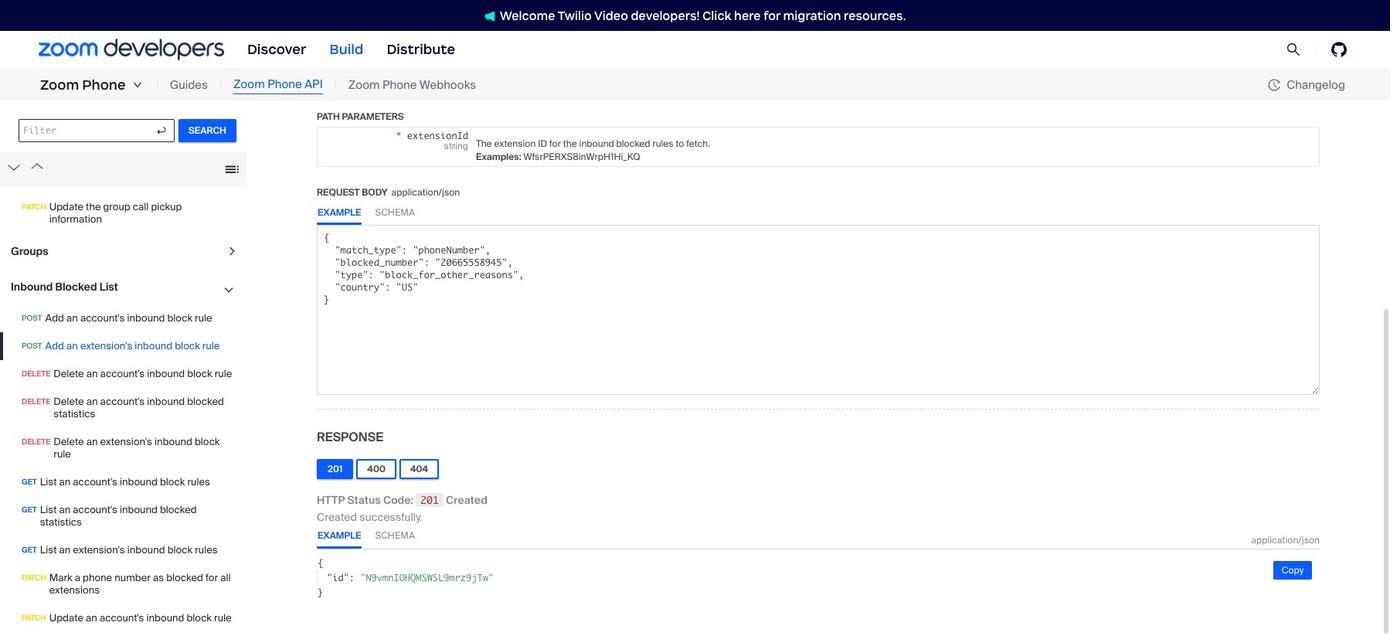 Task type: describe. For each thing, give the bounding box(es) containing it.
phone for zoom phone api
[[268, 77, 302, 92]]

path parameters
[[317, 110, 404, 123]]

zoom developer logo image
[[39, 39, 224, 60]]

migration
[[784, 8, 841, 23]]

twilio
[[558, 8, 592, 23]]

click
[[703, 8, 732, 23]]

zoom for zoom phone webhooks
[[348, 77, 380, 93]]

github image
[[1332, 42, 1347, 57]]

status
[[348, 493, 381, 507]]

search image
[[1287, 42, 1301, 57]]

zoom phone
[[40, 77, 126, 94]]

400 button
[[357, 459, 396, 479]]

phone for zoom phone
[[82, 77, 126, 94]]

welcome twilio video developers! click here for migration resources.
[[500, 8, 906, 23]]

for
[[764, 8, 781, 23]]

zoom phone api
[[233, 77, 323, 92]]

request for request body application/json
[[317, 186, 360, 198]]

zoom for zoom phone api
[[233, 77, 265, 92]]

http status code: 201 created created successfully.
[[317, 493, 488, 524]]

welcome twilio video developers! click here for migration resources. link
[[469, 7, 922, 24]]

webhooks
[[420, 77, 476, 93]]

developers!
[[631, 8, 700, 23]]

application/json
[[392, 186, 460, 198]]

404
[[410, 463, 428, 475]]

request for request
[[317, 67, 374, 83]]

resources.
[[844, 8, 906, 23]]

zoom for zoom phone
[[40, 77, 79, 94]]

parameters
[[342, 110, 404, 123]]

guides link
[[170, 76, 208, 94]]

history image
[[1269, 79, 1287, 91]]

api
[[305, 77, 323, 92]]

zoom phone api link
[[233, 76, 323, 94]]

201 button
[[317, 459, 354, 479]]

request body application/json
[[317, 186, 460, 198]]

path
[[317, 110, 340, 123]]



Task type: locate. For each thing, give the bounding box(es) containing it.
notification image
[[484, 11, 500, 21], [484, 11, 495, 21]]

1 zoom from the left
[[40, 77, 79, 94]]

zoom
[[40, 77, 79, 94], [233, 77, 265, 92], [348, 77, 380, 93]]

github image
[[1332, 42, 1347, 57]]

body
[[362, 186, 388, 198]]

changelog
[[1287, 77, 1346, 92]]

created down http
[[317, 510, 357, 524]]

2 phone from the left
[[268, 77, 302, 92]]

1 horizontal spatial created
[[446, 493, 488, 507]]

0 vertical spatial 201
[[328, 463, 343, 475]]

1 request from the top
[[317, 67, 374, 83]]

request up path parameters
[[317, 67, 374, 83]]

zoom phone webhooks link
[[348, 76, 476, 94]]

2 horizontal spatial zoom
[[348, 77, 380, 93]]

1 horizontal spatial zoom
[[233, 77, 265, 92]]

2 request from the top
[[317, 186, 360, 198]]

code:
[[383, 493, 414, 507]]

201
[[328, 463, 343, 475], [421, 494, 439, 506]]

1 vertical spatial request
[[317, 186, 360, 198]]

0 horizontal spatial 201
[[328, 463, 343, 475]]

0 vertical spatial request
[[317, 67, 374, 83]]

response
[[317, 429, 383, 445]]

2 horizontal spatial phone
[[383, 77, 417, 93]]

phone up "parameters"
[[383, 77, 417, 93]]

201 inside http status code: 201 created created successfully.
[[421, 494, 439, 506]]

0 horizontal spatial phone
[[82, 77, 126, 94]]

down image
[[133, 80, 142, 90]]

search image
[[1287, 42, 1301, 57]]

http
[[317, 493, 345, 507]]

0 vertical spatial created
[[446, 493, 488, 507]]

guides
[[170, 77, 208, 93]]

1 horizontal spatial phone
[[268, 77, 302, 92]]

3 zoom from the left
[[348, 77, 380, 93]]

201 up http
[[328, 463, 343, 475]]

successfully.
[[360, 510, 422, 524]]

3 phone from the left
[[383, 77, 417, 93]]

400
[[367, 463, 386, 475]]

history image
[[1269, 79, 1281, 91]]

1 vertical spatial 201
[[421, 494, 439, 506]]

request
[[317, 67, 374, 83], [317, 186, 360, 198]]

here
[[734, 8, 761, 23]]

1 phone from the left
[[82, 77, 126, 94]]

phone left api
[[268, 77, 302, 92]]

phone left 'down' icon
[[82, 77, 126, 94]]

2 zoom from the left
[[233, 77, 265, 92]]

0 horizontal spatial zoom
[[40, 77, 79, 94]]

changelog link
[[1269, 77, 1346, 92]]

1 vertical spatial created
[[317, 510, 357, 524]]

welcome
[[500, 8, 556, 23]]

zoom phone webhooks
[[348, 77, 476, 93]]

phone for zoom phone webhooks
[[383, 77, 417, 93]]

created right code:
[[446, 493, 488, 507]]

1 horizontal spatial 201
[[421, 494, 439, 506]]

201 right code:
[[421, 494, 439, 506]]

phone
[[82, 77, 126, 94], [268, 77, 302, 92], [383, 77, 417, 93]]

video
[[594, 8, 628, 23]]

201 inside the 201 button
[[328, 463, 343, 475]]

0 horizontal spatial created
[[317, 510, 357, 524]]

request left body
[[317, 186, 360, 198]]

created
[[446, 493, 488, 507], [317, 510, 357, 524]]

404 button
[[400, 459, 439, 479]]



Task type: vqa. For each thing, say whether or not it's contained in the screenshot.
2nd Zoom from the right
yes



